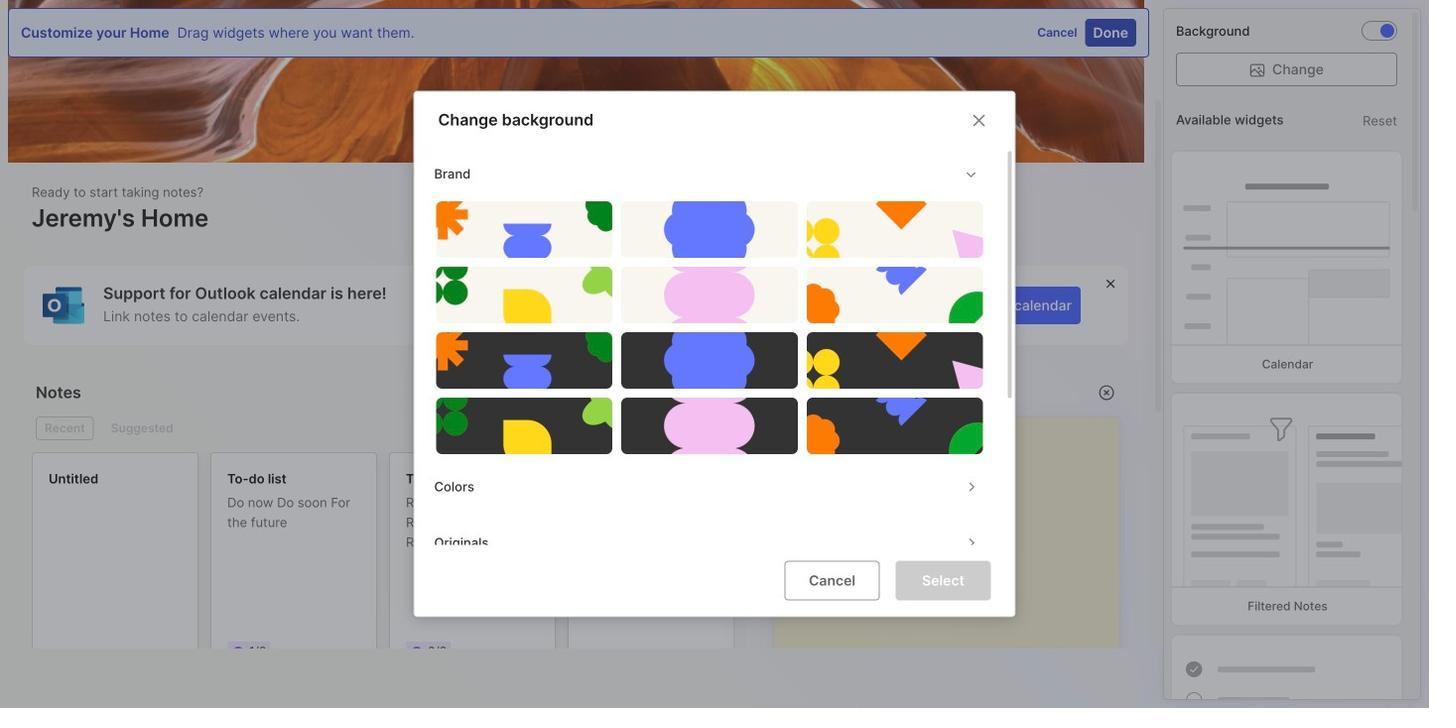 Task type: vqa. For each thing, say whether or not it's contained in the screenshot.
Edit widget title image
yes



Task type: describe. For each thing, give the bounding box(es) containing it.
edit widget title image
[[887, 383, 907, 403]]



Task type: locate. For each thing, give the bounding box(es) containing it.
close image
[[967, 109, 991, 133]]



